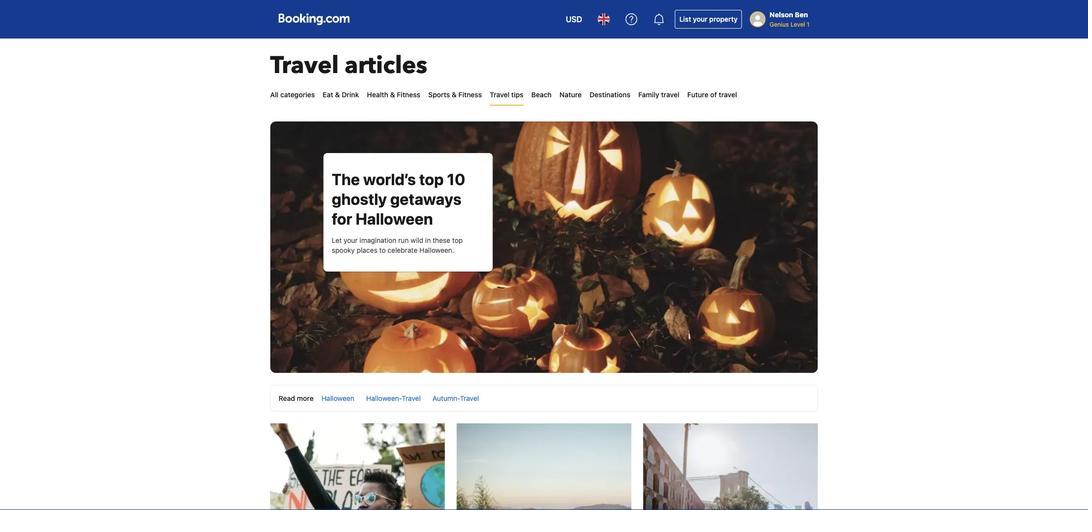Task type: locate. For each thing, give the bounding box(es) containing it.
in
[[426, 236, 431, 244]]

future of travel
[[688, 91, 738, 99]]

0 horizontal spatial top
[[419, 170, 444, 189]]

imagination
[[360, 236, 397, 244]]

& right eat
[[335, 91, 340, 99]]

spooky
[[332, 246, 355, 254]]

fitness for sports & fitness
[[459, 91, 482, 99]]

0 vertical spatial travel
[[270, 49, 339, 82]]

1 & from the left
[[335, 91, 340, 99]]

2 horizontal spatial &
[[452, 91, 457, 99]]

& inside the eat & drink link
[[335, 91, 340, 99]]

1 vertical spatial travel
[[490, 91, 510, 99]]

travel
[[270, 49, 339, 82], [490, 91, 510, 99]]

read
[[279, 394, 295, 402]]

fitness left sports
[[397, 91, 421, 99]]

0 horizontal spatial &
[[335, 91, 340, 99]]

sports & fitness link
[[429, 85, 482, 105]]

run
[[399, 236, 409, 244]]

halloween link
[[322, 394, 355, 402]]

getaways
[[391, 190, 462, 208]]

these
[[433, 236, 451, 244]]

level
[[791, 21, 806, 28]]

3 & from the left
[[452, 91, 457, 99]]

2 & from the left
[[390, 91, 395, 99]]

travel for autumn-travel
[[460, 394, 479, 402]]

10
[[447, 170, 466, 189]]

1 horizontal spatial &
[[390, 91, 395, 99]]

health & fitness link
[[367, 85, 421, 105]]

family travel link
[[639, 85, 680, 105]]

usd
[[566, 15, 583, 24]]

fitness
[[397, 91, 421, 99], [459, 91, 482, 99]]

& for eat
[[335, 91, 340, 99]]

1 horizontal spatial fitness
[[459, 91, 482, 99]]

fitness right sports
[[459, 91, 482, 99]]

drink
[[342, 91, 359, 99]]

the world's top 10 ghostly getaways for halloween
[[332, 170, 466, 228]]

halloween-travel
[[366, 394, 421, 402]]

all categories
[[270, 91, 315, 99]]

top right the these
[[453, 236, 463, 244]]

property
[[710, 15, 738, 23]]

0 horizontal spatial your
[[344, 236, 358, 244]]

all categories link
[[270, 85, 315, 105]]

0 vertical spatial top
[[419, 170, 444, 189]]

0 vertical spatial your
[[694, 15, 708, 23]]

&
[[335, 91, 340, 99], [390, 91, 395, 99], [452, 91, 457, 99]]

halloween-
[[366, 394, 402, 402]]

& for sports
[[452, 91, 457, 99]]

travel left tips
[[490, 91, 510, 99]]

1 vertical spatial top
[[453, 236, 463, 244]]

your right list
[[694, 15, 708, 23]]

top up getaways
[[419, 170, 444, 189]]

more
[[297, 394, 314, 402]]

1 horizontal spatial top
[[453, 236, 463, 244]]

sports
[[429, 91, 450, 99]]

travel up categories
[[270, 49, 339, 82]]

& inside sports & fitness link
[[452, 91, 457, 99]]

booking.com online hotel reservations image
[[279, 13, 350, 25]]

to
[[380, 246, 386, 254]]

0 horizontal spatial travel
[[270, 49, 339, 82]]

beach link
[[532, 85, 552, 105]]

nature
[[560, 91, 582, 99]]

& right sports
[[452, 91, 457, 99]]

1
[[807, 21, 810, 28]]

1 horizontal spatial travel
[[490, 91, 510, 99]]

autumn-travel
[[433, 394, 479, 402]]

fitness for health & fitness
[[397, 91, 421, 99]]

list your property link
[[675, 10, 743, 29]]

halloween.
[[420, 246, 455, 254]]

your up spooky
[[344, 236, 358, 244]]

nelson ben genius level 1
[[770, 11, 810, 28]]

let your imagination run wild in these top spooky places to celebrate halloween.
[[332, 236, 463, 254]]

0 horizontal spatial fitness
[[397, 91, 421, 99]]

the
[[332, 170, 360, 189]]

health & fitness
[[367, 91, 421, 99]]

wild
[[411, 236, 424, 244]]

for
[[332, 209, 352, 228]]

your inside let your imagination run wild in these top spooky places to celebrate halloween.
[[344, 236, 358, 244]]

your for list
[[694, 15, 708, 23]]

& inside health & fitness link
[[390, 91, 395, 99]]

autumn-travel link
[[433, 394, 479, 402]]

1 horizontal spatial your
[[694, 15, 708, 23]]

top
[[419, 170, 444, 189], [453, 236, 463, 244]]

2 fitness from the left
[[459, 91, 482, 99]]

1 fitness from the left
[[397, 91, 421, 99]]

travel
[[662, 91, 680, 99], [719, 91, 738, 99], [402, 394, 421, 402], [460, 394, 479, 402]]

future of travel link
[[688, 85, 738, 105]]

articles
[[345, 49, 428, 82]]

your
[[694, 15, 708, 23], [344, 236, 358, 244]]

& right health
[[390, 91, 395, 99]]

nelson
[[770, 11, 794, 19]]

1 vertical spatial your
[[344, 236, 358, 244]]

travel for family travel
[[662, 91, 680, 99]]

travel for travel tips
[[490, 91, 510, 99]]

list
[[680, 15, 692, 23]]



Task type: describe. For each thing, give the bounding box(es) containing it.
halloween-travel link
[[366, 394, 421, 402]]

eat & drink link
[[323, 85, 359, 105]]

family travel
[[639, 91, 680, 99]]

celebrate
[[388, 246, 418, 254]]

genius
[[770, 21, 790, 28]]

& for health
[[390, 91, 395, 99]]

your for let
[[344, 236, 358, 244]]

halloween
[[356, 209, 433, 228]]

places
[[357, 246, 378, 254]]

list your property
[[680, 15, 738, 23]]

tips
[[512, 91, 524, 99]]

the world's top 10 ghostly getaways for halloween link
[[332, 170, 466, 228]]

categories
[[280, 91, 315, 99]]

destinations
[[590, 91, 631, 99]]

eat
[[323, 91, 333, 99]]

travel for halloween-travel
[[402, 394, 421, 402]]

travel tips
[[490, 91, 524, 99]]

eat & drink
[[323, 91, 359, 99]]

family
[[639, 91, 660, 99]]

ghostly
[[332, 190, 387, 208]]

sports & fitness
[[429, 91, 482, 99]]

health
[[367, 91, 389, 99]]

autumn-
[[433, 394, 460, 402]]

nature link
[[560, 85, 582, 105]]

halloween
[[322, 394, 355, 402]]

of
[[711, 91, 717, 99]]

world's
[[363, 170, 416, 189]]

top inside the world's top 10 ghostly getaways for halloween
[[419, 170, 444, 189]]

top inside let your imagination run wild in these top spooky places to celebrate halloween.
[[453, 236, 463, 244]]

destinations link
[[590, 85, 631, 105]]

future
[[688, 91, 709, 99]]

travel tips link
[[490, 85, 524, 105]]

travel articles
[[270, 49, 428, 82]]

let
[[332, 236, 342, 244]]

usd button
[[560, 7, 589, 31]]

all
[[270, 91, 279, 99]]

beach
[[532, 91, 552, 99]]

travel for travel articles
[[270, 49, 339, 82]]

ben
[[796, 11, 809, 19]]

read more
[[279, 394, 314, 402]]



Task type: vqa. For each thing, say whether or not it's contained in the screenshot.
travel within "link"
yes



